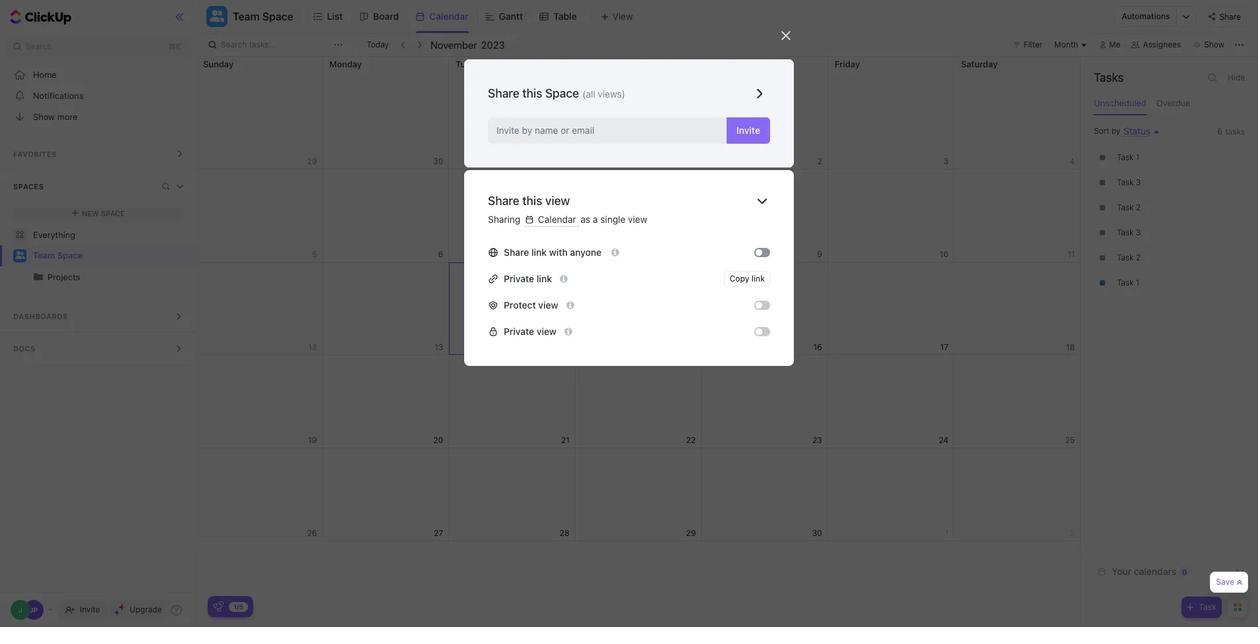 Task type: locate. For each thing, give the bounding box(es) containing it.
this up invite by name or email
[[523, 86, 542, 100]]

23
[[813, 435, 822, 445]]

30
[[813, 528, 822, 538]]

share for share this view
[[488, 194, 520, 208]]

onboarding checklist button image
[[213, 602, 224, 612]]

task 3 up task 2
[[1117, 177, 1141, 187]]

24
[[939, 435, 949, 445]]

space up projects
[[57, 250, 83, 261]]

1 private from the top
[[504, 273, 534, 284]]

Search tasks... text field
[[221, 36, 330, 54]]

2 ‎task from the top
[[1117, 253, 1134, 263]]

team up search tasks...
[[233, 11, 260, 22]]

home link
[[0, 64, 197, 85]]

row containing 19
[[197, 356, 1081, 449]]

private down protect
[[504, 326, 534, 337]]

calendar
[[429, 11, 469, 22], [536, 214, 579, 225]]

a
[[593, 214, 598, 225]]

0 vertical spatial task 3
[[1117, 177, 1141, 187]]

view right single
[[628, 214, 648, 225]]

2 this from the top
[[523, 194, 542, 208]]

1 horizontal spatial team
[[233, 11, 260, 22]]

search
[[221, 40, 247, 49], [26, 42, 52, 51]]

5 row from the top
[[197, 449, 1081, 542]]

user group image
[[15, 252, 25, 259]]

everything link
[[0, 224, 197, 245]]

by left name
[[522, 125, 532, 136]]

projects
[[47, 272, 80, 282]]

share for share
[[1220, 12, 1241, 22]]

share up private link
[[504, 246, 529, 258]]

search up home
[[26, 42, 52, 51]]

space inside team space button
[[262, 11, 293, 22]]

link for private
[[537, 273, 552, 284]]

1 task 3 from the top
[[1117, 177, 1141, 187]]

by right sort
[[1112, 126, 1121, 136]]

22
[[687, 435, 696, 445]]

team inside "link"
[[33, 250, 55, 261]]

show more
[[33, 111, 78, 122]]

space left (
[[545, 86, 579, 100]]

3 down task 2
[[1136, 228, 1141, 238]]

1/5
[[234, 603, 243, 610]]

onboarding checklist button element
[[213, 602, 224, 612]]

1 horizontal spatial team space
[[233, 11, 293, 22]]

3
[[1136, 177, 1141, 187], [1136, 228, 1141, 238]]

0 horizontal spatial team space
[[33, 250, 83, 261]]

team for 'team space' "link"
[[33, 250, 55, 261]]

0 vertical spatial this
[[523, 86, 542, 100]]

search up sunday
[[221, 40, 247, 49]]

25
[[1066, 435, 1075, 445]]

team space
[[233, 11, 293, 22], [33, 250, 83, 261]]

invite inside sidebar navigation
[[80, 605, 100, 615]]

sort
[[1094, 126, 1110, 136]]

1 vertical spatial 1
[[1136, 278, 1140, 288]]

list
[[327, 11, 343, 22]]

0 vertical spatial ‎task
[[1117, 152, 1134, 162]]

2
[[1136, 203, 1141, 212], [1136, 253, 1141, 263]]

0 horizontal spatial search
[[26, 42, 52, 51]]

1 vertical spatial team
[[33, 250, 55, 261]]

row
[[197, 57, 1081, 170], [197, 170, 1081, 263], [197, 263, 1081, 356], [197, 356, 1081, 449], [197, 449, 1081, 542]]

‎task
[[1117, 152, 1134, 162], [1117, 253, 1134, 263]]

link for copy
[[752, 273, 765, 283]]

team space up tasks...
[[233, 11, 293, 22]]

2 1 from the top
[[1136, 278, 1140, 288]]

0 horizontal spatial team
[[33, 250, 55, 261]]

3 up task 2
[[1136, 177, 1141, 187]]

0 horizontal spatial invite
[[80, 605, 100, 615]]

list link
[[327, 0, 348, 33]]

1 horizontal spatial calendar
[[536, 214, 579, 225]]

1 vertical spatial private
[[504, 326, 534, 337]]

link down share link with anyone
[[537, 273, 552, 284]]

space up search tasks... text field
[[262, 11, 293, 22]]

2 2 from the top
[[1136, 253, 1141, 263]]

1 vertical spatial this
[[523, 194, 542, 208]]

views
[[598, 88, 622, 100]]

favorites button
[[0, 138, 197, 170]]

team space down everything
[[33, 250, 83, 261]]

0 horizontal spatial by
[[522, 125, 532, 136]]

name
[[535, 125, 558, 136]]

tasks
[[1226, 127, 1245, 137]]

0 vertical spatial 2
[[1136, 203, 1141, 212]]

2 up task 1
[[1136, 253, 1141, 263]]

calendar left as
[[536, 214, 579, 225]]

calendars
[[1134, 566, 1177, 577]]

tuesday
[[456, 59, 490, 69]]

1 vertical spatial 2
[[1136, 253, 1141, 263]]

link left with at the left top
[[532, 246, 547, 258]]

this up sharing
[[523, 194, 542, 208]]

thursday
[[709, 59, 747, 69]]

calendar up tuesday
[[429, 11, 469, 22]]

1 1 from the top
[[1136, 152, 1140, 162]]

gantt link
[[499, 0, 529, 33]]

1 for ‎task 1
[[1136, 152, 1140, 162]]

by
[[522, 125, 532, 136], [1112, 126, 1121, 136]]

protect view
[[504, 299, 558, 310]]

share button
[[1203, 6, 1247, 27]]

link
[[532, 246, 547, 258], [537, 273, 552, 284], [752, 273, 765, 283]]

28
[[560, 528, 570, 538]]

view down protect view
[[537, 326, 557, 337]]

everything
[[33, 229, 75, 240]]

1 ‎task from the top
[[1117, 152, 1134, 162]]

share down tuesday
[[488, 86, 520, 100]]

link right copy
[[752, 273, 765, 283]]

row containing 16
[[197, 263, 1081, 356]]

0 vertical spatial private
[[504, 273, 534, 284]]

grid
[[196, 57, 1081, 627]]

monday
[[330, 59, 362, 69]]

1 3 from the top
[[1136, 177, 1141, 187]]

team down everything
[[33, 250, 55, 261]]

this for space
[[523, 86, 542, 100]]

favorites
[[13, 150, 56, 158]]

your calendars 0
[[1112, 566, 1187, 577]]

2 up ‎task 2
[[1136, 203, 1141, 212]]

single
[[601, 214, 626, 225]]

0 vertical spatial 3
[[1136, 177, 1141, 187]]

‎task 2
[[1117, 253, 1141, 263]]

0 vertical spatial team
[[233, 11, 260, 22]]

search inside sidebar navigation
[[26, 42, 52, 51]]

share inside button
[[1220, 12, 1241, 22]]

1 this from the top
[[523, 86, 542, 100]]

invite by name or email
[[497, 125, 595, 136]]

1
[[1136, 152, 1140, 162], [1136, 278, 1140, 288]]

1 vertical spatial ‎task
[[1117, 253, 1134, 263]]

show
[[33, 111, 55, 122]]

1 vertical spatial calendar
[[536, 214, 579, 225]]

team space for team space button
[[233, 11, 293, 22]]

share for share this space ( all views )
[[488, 86, 520, 100]]

0 vertical spatial 1
[[1136, 152, 1140, 162]]

‎task down sort by
[[1117, 152, 1134, 162]]

anyone
[[570, 246, 602, 258]]

hide
[[1228, 73, 1245, 82]]

share up "hide"
[[1220, 12, 1241, 22]]

1 up task 2
[[1136, 152, 1140, 162]]

tasks...
[[249, 40, 276, 49]]

1 down ‎task 2
[[1136, 278, 1140, 288]]

task 3 down task 2
[[1117, 228, 1141, 238]]

1 2 from the top
[[1136, 203, 1141, 212]]

team space inside button
[[233, 11, 293, 22]]

space right new
[[101, 209, 125, 217]]

3 row from the top
[[197, 263, 1081, 356]]

upgrade link
[[109, 601, 167, 619]]

share for share link with anyone
[[504, 246, 529, 258]]

share up sharing
[[488, 194, 520, 208]]

team space inside "link"
[[33, 250, 83, 261]]

dashboards
[[13, 312, 68, 321]]

team
[[233, 11, 260, 22], [33, 250, 55, 261]]

team space for 'team space' "link"
[[33, 250, 83, 261]]

2 projects link from the left
[[47, 266, 185, 288]]

private up protect
[[504, 273, 534, 284]]

17
[[941, 342, 949, 352]]

by for sort
[[1112, 126, 1121, 136]]

wednesday
[[582, 59, 630, 69]]

1 horizontal spatial by
[[1112, 126, 1121, 136]]

this
[[523, 86, 542, 100], [523, 194, 542, 208]]

private for private view
[[504, 326, 534, 337]]

space
[[262, 11, 293, 22], [545, 86, 579, 100], [101, 209, 125, 217], [57, 250, 83, 261]]

assignees button
[[1126, 37, 1187, 53]]

4 row from the top
[[197, 356, 1081, 449]]

‎task 1
[[1117, 152, 1140, 162]]

‎task for ‎task 2
[[1117, 253, 1134, 263]]

sort by
[[1094, 126, 1121, 136]]

team inside button
[[233, 11, 260, 22]]

29
[[686, 528, 696, 538]]

1 vertical spatial task 3
[[1117, 228, 1141, 238]]

0 vertical spatial team space
[[233, 11, 293, 22]]

view
[[545, 194, 570, 208], [628, 214, 648, 225], [538, 299, 558, 310], [537, 326, 557, 337]]

1 vertical spatial team space
[[33, 250, 83, 261]]

1 row from the top
[[197, 57, 1081, 170]]

‎task up task 1
[[1117, 253, 1134, 263]]

projects link
[[1, 266, 185, 288], [47, 266, 185, 288]]

protect
[[504, 299, 536, 310]]

2 private from the top
[[504, 326, 534, 337]]

1 projects link from the left
[[1, 266, 185, 288]]

as a single view
[[581, 214, 648, 225]]

private
[[504, 273, 534, 284], [504, 326, 534, 337]]

0 vertical spatial calendar
[[429, 11, 469, 22]]

task
[[1117, 177, 1134, 187], [1117, 203, 1134, 212], [1117, 228, 1134, 238], [1117, 278, 1134, 288], [1199, 602, 1217, 612]]

1 vertical spatial 3
[[1136, 228, 1141, 238]]

1 horizontal spatial search
[[221, 40, 247, 49]]



Task type: describe. For each thing, give the bounding box(es) containing it.
team for team space button
[[233, 11, 260, 22]]

your
[[1112, 566, 1132, 577]]

hide button
[[1224, 70, 1249, 86]]

18
[[1066, 342, 1075, 352]]

21
[[561, 435, 570, 445]]

share this space ( all views )
[[488, 86, 625, 100]]

search for search
[[26, 42, 52, 51]]

table link
[[554, 0, 582, 33]]

task 2
[[1117, 203, 1141, 212]]

board
[[373, 11, 399, 22]]

calendar link
[[429, 0, 474, 33]]

private link
[[504, 273, 552, 284]]

19
[[308, 435, 317, 445]]

2 row from the top
[[197, 170, 1081, 263]]

notifications
[[33, 90, 84, 101]]

this for view
[[523, 194, 542, 208]]

1 horizontal spatial invite
[[497, 125, 520, 136]]

2 task 3 from the top
[[1117, 228, 1141, 238]]

by for invite
[[522, 125, 532, 136]]

team space button
[[228, 2, 293, 31]]

share this view
[[488, 194, 570, 208]]

copy
[[730, 273, 750, 283]]

copy link
[[730, 273, 765, 283]]

sidebar navigation
[[0, 0, 197, 627]]

view up with at the left top
[[545, 194, 570, 208]]

me button
[[1095, 37, 1126, 53]]

notifications link
[[0, 85, 197, 106]]

private for private link
[[504, 273, 534, 284]]

search for search tasks...
[[221, 40, 247, 49]]

0
[[1182, 568, 1187, 576]]

board link
[[373, 0, 404, 33]]

table
[[554, 11, 577, 22]]

task 1
[[1117, 278, 1140, 288]]

)
[[622, 88, 625, 100]]

view right protect
[[538, 299, 558, 310]]

20
[[434, 435, 443, 445]]

all
[[586, 88, 596, 100]]

link for share
[[532, 246, 547, 258]]

overdue
[[1157, 98, 1191, 108]]

new
[[82, 209, 99, 217]]

6
[[1218, 127, 1223, 137]]

6 tasks
[[1218, 127, 1245, 137]]

team space link
[[33, 245, 185, 266]]

sharing
[[488, 214, 523, 225]]

2 3 from the top
[[1136, 228, 1141, 238]]

sunday
[[203, 59, 234, 69]]

today
[[367, 40, 389, 49]]

automations
[[1122, 11, 1170, 21]]

as
[[581, 214, 591, 225]]

assignees
[[1143, 40, 1181, 49]]

more
[[57, 111, 78, 122]]

automations button
[[1116, 7, 1177, 26]]

search tasks...
[[221, 40, 276, 49]]

upgrade
[[130, 605, 162, 615]]

space inside 'team space' "link"
[[57, 250, 83, 261]]

saturday
[[961, 59, 998, 69]]

2 for task 2
[[1136, 203, 1141, 212]]

home
[[33, 69, 57, 79]]

26
[[307, 528, 317, 538]]

friday
[[835, 59, 860, 69]]

27
[[434, 528, 443, 538]]

2 for ‎task 2
[[1136, 253, 1141, 263]]

unscheduled
[[1094, 98, 1147, 108]]

‎task for ‎task 1
[[1117, 152, 1134, 162]]

2 horizontal spatial invite
[[737, 125, 761, 136]]

today button
[[364, 38, 392, 51]]

docs
[[13, 344, 36, 353]]

(
[[583, 88, 586, 100]]

share link with anyone
[[504, 246, 604, 258]]

row containing 26
[[197, 449, 1081, 542]]

or
[[561, 125, 570, 136]]

email
[[572, 125, 595, 136]]

⌘k
[[169, 42, 181, 51]]

me
[[1110, 40, 1121, 49]]

private view
[[504, 326, 557, 337]]

with
[[549, 246, 568, 258]]

new space
[[82, 209, 125, 217]]

save
[[1216, 577, 1235, 587]]

1 for task 1
[[1136, 278, 1140, 288]]

grid containing sunday
[[196, 57, 1081, 627]]

16
[[814, 342, 822, 352]]

tasks
[[1094, 71, 1124, 84]]

gantt
[[499, 11, 523, 22]]

0 horizontal spatial calendar
[[429, 11, 469, 22]]



Task type: vqa. For each thing, say whether or not it's contained in the screenshot.
quickly
no



